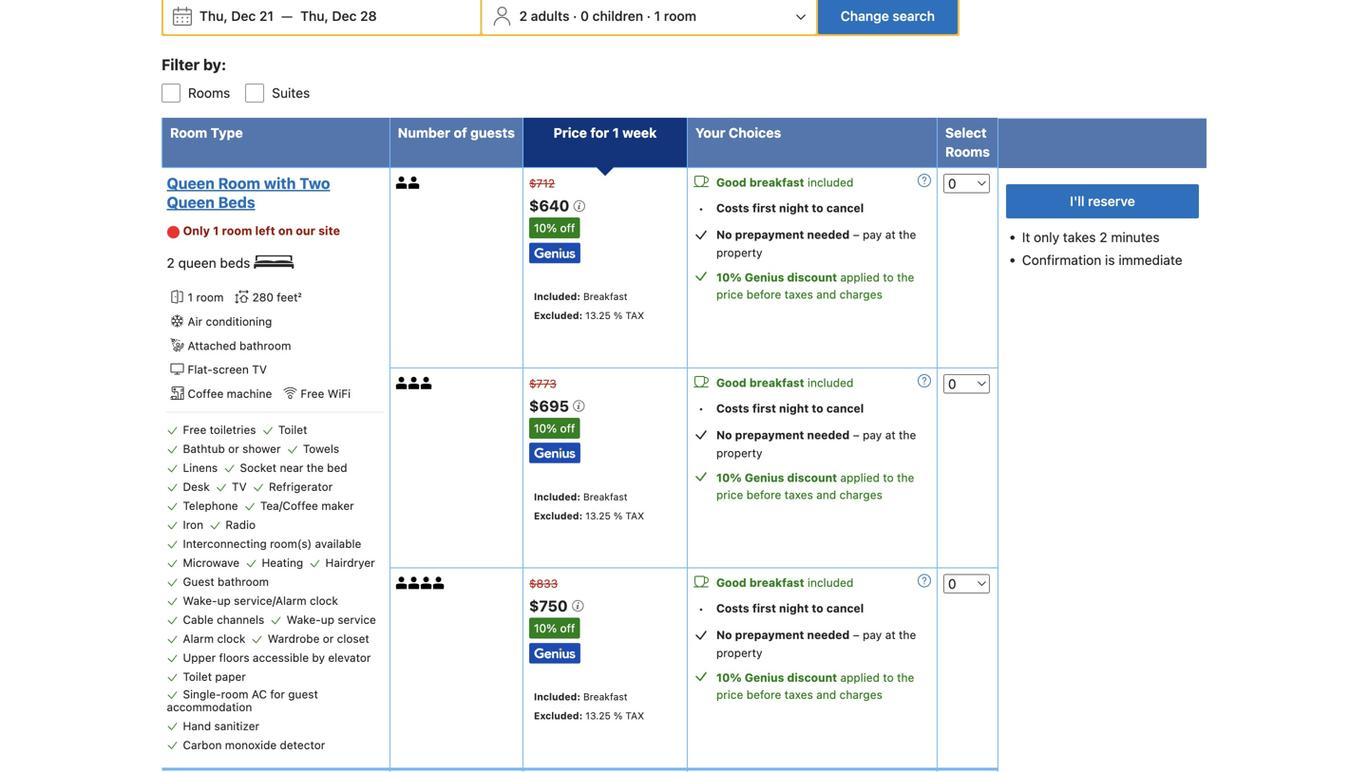 Task type: locate. For each thing, give the bounding box(es) containing it.
1 vertical spatial prepayment
[[735, 428, 804, 442]]

2 discount from the top
[[787, 471, 837, 484]]

applied to the price before taxes and charges for $695
[[716, 471, 914, 501]]

confirmation
[[1022, 252, 1101, 268]]

off
[[560, 221, 575, 235], [560, 422, 575, 435], [560, 622, 575, 635]]

0 vertical spatial charges
[[840, 288, 882, 301]]

0 vertical spatial room
[[170, 125, 207, 141]]

2 vertical spatial charges
[[840, 688, 882, 702]]

included: up $773
[[534, 291, 580, 302]]

1 no from the top
[[716, 228, 732, 241]]

– pay at the property for $750
[[716, 628, 916, 660]]

elevator
[[328, 651, 371, 665]]

price for $695
[[716, 488, 743, 501]]

hand sanitizer
[[183, 720, 259, 733]]

bathroom down the conditioning
[[239, 339, 291, 352]]

dec left 28 at the left of the page
[[332, 8, 357, 24]]

flat-
[[188, 363, 213, 376]]

2 vertical spatial discount
[[787, 671, 837, 685]]

included: down $750 on the bottom of the page
[[534, 691, 580, 703]]

3 charges from the top
[[840, 688, 882, 702]]

1 vertical spatial and
[[816, 488, 836, 501]]

wake- down the guest
[[183, 594, 217, 608]]

10% off down $750 on the bottom of the page
[[534, 622, 575, 635]]

2 vertical spatial – pay at the property
[[716, 628, 916, 660]]

1 vertical spatial off
[[560, 422, 575, 435]]

select
[[945, 125, 987, 141]]

10% off. you're getting a reduced rate because this property is offering a discount.. element down $695
[[529, 418, 580, 439]]

for
[[590, 125, 609, 141], [270, 688, 285, 701]]

$695
[[529, 397, 573, 415]]

applied
[[840, 271, 880, 284], [840, 471, 880, 484], [840, 671, 880, 685]]

property for $695
[[716, 446, 762, 460]]

group
[[146, 68, 1207, 103]]

2 tax from the top
[[625, 510, 644, 521]]

1 horizontal spatial wake-
[[287, 613, 321, 627]]

3 % from the top
[[614, 710, 623, 722]]

1 vertical spatial –
[[853, 428, 860, 442]]

suites
[[272, 85, 310, 101]]

1 – pay at the property from the top
[[716, 228, 916, 259]]

needed for $750
[[807, 628, 850, 642]]

10% off down $695
[[534, 422, 575, 435]]

1 vertical spatial price
[[716, 488, 743, 501]]

available
[[315, 537, 361, 551]]

2 night from the top
[[779, 402, 809, 415]]

0
[[581, 8, 589, 24]]

select rooms
[[945, 125, 990, 160]]

cancel
[[826, 201, 864, 215], [826, 402, 864, 415], [826, 602, 864, 615]]

1 vertical spatial night
[[779, 402, 809, 415]]

2 dec from the left
[[332, 8, 357, 24]]

1 vertical spatial toilet
[[183, 670, 212, 684]]

2 • from the top
[[698, 402, 704, 415]]

1 10% off. you're getting a reduced rate because this property is offering a discount.. element from the top
[[529, 218, 580, 239]]

10% off for $695
[[534, 422, 575, 435]]

2 vertical spatial needed
[[807, 628, 850, 642]]

1 right children
[[654, 8, 661, 24]]

– pay at the property for $695
[[716, 428, 916, 460]]

bathtub
[[183, 442, 225, 456]]

price for $750
[[716, 688, 743, 702]]

queen room with two queen beds link
[[167, 174, 379, 212]]

up
[[217, 594, 231, 608], [321, 613, 334, 627]]

2 vertical spatial tax
[[625, 710, 644, 722]]

1 tax from the top
[[625, 310, 644, 321]]

1 up air
[[188, 291, 193, 304]]

thu, up by:
[[200, 8, 228, 24]]

2 taxes from the top
[[785, 488, 813, 501]]

3 • from the top
[[698, 602, 704, 615]]

2 inside it only takes 2 minutes confirmation is immediate
[[1100, 230, 1107, 245]]

3 good breakfast included from the top
[[716, 576, 853, 589]]

2 vertical spatial first
[[752, 602, 776, 615]]

1 vertical spatial discount
[[787, 471, 837, 484]]

1 applied from the top
[[840, 271, 880, 284]]

applied for $750
[[840, 671, 880, 685]]

off down $640
[[560, 221, 575, 235]]

good breakfast included for $695
[[716, 376, 853, 389]]

13.25 for $640
[[585, 310, 611, 321]]

1 vertical spatial genius
[[745, 471, 784, 484]]

accessible
[[253, 651, 309, 665]]

bathtub or shower
[[183, 442, 281, 456]]

rooms down by:
[[188, 85, 230, 101]]

cancel for $750
[[826, 602, 864, 615]]

pay
[[863, 228, 882, 241], [863, 428, 882, 442], [863, 628, 882, 642]]

2 needed from the top
[[807, 428, 850, 442]]

cable
[[183, 613, 214, 627]]

excluded: for $640
[[534, 310, 583, 321]]

10% off. you're getting a reduced rate because this property is offering a discount.. element down $640
[[529, 218, 580, 239]]

costs for $750
[[716, 602, 749, 615]]

2 included: from the top
[[534, 491, 580, 502]]

2 vertical spatial breakfast
[[749, 576, 804, 589]]

off down $750 on the bottom of the page
[[560, 622, 575, 635]]

bathroom for attached bathroom
[[239, 339, 291, 352]]

3 tax from the top
[[625, 710, 644, 722]]

room up air
[[196, 291, 224, 304]]

charges for $695
[[840, 488, 882, 501]]

or down wake-up service
[[323, 632, 334, 646]]

breakfast for $750
[[749, 576, 804, 589]]

1 left week on the top left of the page
[[612, 125, 619, 141]]

0 vertical spatial discount
[[787, 271, 837, 284]]

3 included: from the top
[[534, 691, 580, 703]]

2 inside dropdown button
[[519, 8, 527, 24]]

before
[[747, 288, 781, 301], [747, 488, 781, 501], [747, 688, 781, 702]]

monoxide
[[225, 739, 277, 752]]

hairdryer
[[325, 556, 375, 570]]

1 pay from the top
[[863, 228, 882, 241]]

before for $695
[[747, 488, 781, 501]]

2 vertical spatial good
[[716, 576, 747, 589]]

3 13.25 from the top
[[585, 710, 611, 722]]

room
[[664, 8, 696, 24], [222, 224, 252, 238], [196, 291, 224, 304], [221, 688, 248, 701]]

2 vertical spatial no prepayment needed
[[716, 628, 850, 642]]

0 vertical spatial included:
[[534, 291, 580, 302]]

3 costs first night to cancel from the top
[[716, 602, 864, 615]]

0 vertical spatial 10% genius discount
[[716, 271, 837, 284]]

refrigerator
[[269, 480, 333, 494]]

$833
[[529, 577, 558, 590]]

3 property from the top
[[716, 647, 762, 660]]

2 excluded: from the top
[[534, 510, 583, 521]]

two
[[299, 174, 330, 192]]

1 vertical spatial taxes
[[785, 488, 813, 501]]

0 horizontal spatial room
[[170, 125, 207, 141]]

clock up floors
[[217, 632, 245, 646]]

0 vertical spatial 10% off. you're getting a reduced rate because this property is offering a discount.. element
[[529, 218, 580, 239]]

room right children
[[664, 8, 696, 24]]

0 vertical spatial good
[[716, 176, 747, 189]]

2 price from the top
[[716, 488, 743, 501]]

alarm clock
[[183, 632, 245, 646]]

3 good from the top
[[716, 576, 747, 589]]

0 horizontal spatial tv
[[232, 480, 247, 494]]

10% genius discount for $695
[[716, 471, 837, 484]]

• for $750
[[698, 602, 704, 615]]

maker
[[321, 499, 354, 513]]

3 breakfast from the top
[[749, 576, 804, 589]]

3 more details on meals and payment options image from the top
[[918, 574, 931, 588]]

1 vertical spatial included
[[808, 376, 853, 389]]

0 vertical spatial or
[[228, 442, 239, 456]]

2 pay from the top
[[863, 428, 882, 442]]

2 first from the top
[[752, 402, 776, 415]]

3 prepayment from the top
[[735, 628, 804, 642]]

first for $695
[[752, 402, 776, 415]]

for inside single-room ac for guest accommodation
[[270, 688, 285, 701]]

1 discount from the top
[[787, 271, 837, 284]]

2 vertical spatial applied
[[840, 671, 880, 685]]

3 taxes from the top
[[785, 688, 813, 702]]

tax
[[625, 310, 644, 321], [625, 510, 644, 521], [625, 710, 644, 722]]

2 10% genius discount from the top
[[716, 471, 837, 484]]

0 vertical spatial good breakfast included
[[716, 176, 853, 189]]

3 off from the top
[[560, 622, 575, 635]]

2 property from the top
[[716, 446, 762, 460]]

0 horizontal spatial for
[[270, 688, 285, 701]]

2 vertical spatial good breakfast included
[[716, 576, 853, 589]]

for right price
[[590, 125, 609, 141]]

1 thu, from the left
[[200, 8, 228, 24]]

0 vertical spatial •
[[698, 202, 704, 215]]

3 discount from the top
[[787, 671, 837, 685]]

2 vertical spatial before
[[747, 688, 781, 702]]

change search button
[[818, 0, 958, 34]]

1 dec from the left
[[231, 8, 256, 24]]

1 price from the top
[[716, 288, 743, 301]]

wake-
[[183, 594, 217, 608], [287, 613, 321, 627]]

1 vertical spatial breakfast
[[749, 376, 804, 389]]

1 vertical spatial costs
[[716, 402, 749, 415]]

2 good breakfast included from the top
[[716, 376, 853, 389]]

included:
[[534, 291, 580, 302], [534, 491, 580, 502], [534, 691, 580, 703]]

or for wardrobe
[[323, 632, 334, 646]]

3 genius from the top
[[745, 671, 784, 685]]

tv up machine
[[252, 363, 267, 376]]

breakfast
[[749, 176, 804, 189], [749, 376, 804, 389], [749, 576, 804, 589]]

2 vertical spatial pay
[[863, 628, 882, 642]]

2 vertical spatial prepayment
[[735, 628, 804, 642]]

up up wardrobe or closet
[[321, 613, 334, 627]]

2 applied from the top
[[840, 471, 880, 484]]

room up beds
[[218, 174, 260, 192]]

free left 'wifi'
[[301, 387, 324, 400]]

3 excluded: from the top
[[534, 710, 583, 722]]

queen room with two queen beds
[[167, 174, 330, 211]]

2 10% off. you're getting a reduced rate because this property is offering a discount.. element from the top
[[529, 418, 580, 439]]

1 vertical spatial at
[[885, 428, 896, 442]]

prepayment for $750
[[735, 628, 804, 642]]

rooms inside group
[[188, 85, 230, 101]]

alarm
[[183, 632, 214, 646]]

attached
[[188, 339, 236, 352]]

charges for $750
[[840, 688, 882, 702]]

breakfast for $695
[[749, 376, 804, 389]]

rooms down select on the right top
[[945, 144, 990, 160]]

0 vertical spatial property
[[716, 246, 762, 259]]

3 pay from the top
[[863, 628, 882, 642]]

2 % from the top
[[614, 510, 623, 521]]

0 vertical spatial – pay at the property
[[716, 228, 916, 259]]

· left 0
[[573, 8, 577, 24]]

1 vertical spatial excluded:
[[534, 510, 583, 521]]

occupancy image
[[396, 177, 408, 189], [421, 377, 433, 389], [408, 577, 421, 589], [433, 577, 445, 589]]

room left type
[[170, 125, 207, 141]]

1 vertical spatial or
[[323, 632, 334, 646]]

1 • from the top
[[698, 202, 704, 215]]

2 vertical spatial breakfast
[[583, 691, 628, 703]]

· right children
[[647, 8, 651, 24]]

excluded: for $750
[[534, 710, 583, 722]]

breakfast for $695
[[583, 491, 628, 502]]

included: up $833
[[534, 491, 580, 502]]

genius
[[745, 271, 784, 284], [745, 471, 784, 484], [745, 671, 784, 685]]

closet
[[337, 632, 369, 646]]

2 good from the top
[[716, 376, 747, 389]]

toilet
[[278, 423, 307, 437], [183, 670, 212, 684]]

3 costs from the top
[[716, 602, 749, 615]]

tv down socket
[[232, 480, 247, 494]]

clock up wake-up service
[[310, 594, 338, 608]]

1 vertical spatial costs first night to cancel
[[716, 402, 864, 415]]

0 vertical spatial up
[[217, 594, 231, 608]]

toilet for toilet
[[278, 423, 307, 437]]

price
[[553, 125, 587, 141]]

good breakfast included
[[716, 176, 853, 189], [716, 376, 853, 389], [716, 576, 853, 589]]

excluded: for $695
[[534, 510, 583, 521]]

2 more details on meals and payment options image from the top
[[918, 374, 931, 387]]

dec left 21
[[231, 8, 256, 24]]

1 13.25 from the top
[[585, 310, 611, 321]]

0 horizontal spatial free
[[183, 423, 206, 437]]

10% off. you're getting a reduced rate because this property is offering a discount.. element down $750 on the bottom of the page
[[529, 618, 580, 639]]

–
[[853, 228, 860, 241], [853, 428, 860, 442], [853, 628, 860, 642]]

tv
[[252, 363, 267, 376], [232, 480, 247, 494]]

2 adults · 0 children · 1 room
[[519, 8, 696, 24]]

taxes for $695
[[785, 488, 813, 501]]

occupancy image
[[408, 177, 421, 189], [396, 377, 408, 389], [408, 377, 421, 389], [396, 577, 408, 589], [421, 577, 433, 589]]

1 horizontal spatial ·
[[647, 8, 651, 24]]

1 10% off from the top
[[534, 221, 575, 235]]

cancel for $695
[[826, 402, 864, 415]]

1 vertical spatial clock
[[217, 632, 245, 646]]

1 horizontal spatial up
[[321, 613, 334, 627]]

charges
[[840, 288, 882, 301], [840, 488, 882, 501], [840, 688, 882, 702]]

more details on meals and payment options image for $695
[[918, 374, 931, 387]]

iron
[[183, 518, 203, 532]]

3 – from the top
[[853, 628, 860, 642]]

1 vertical spatial charges
[[840, 488, 882, 501]]

prepayment for $695
[[735, 428, 804, 442]]

more details on meals and payment options image
[[918, 174, 931, 187], [918, 374, 931, 387], [918, 574, 931, 588]]

free toiletries
[[183, 423, 256, 437]]

10% off for $640
[[534, 221, 575, 235]]

1 10% genius discount from the top
[[716, 271, 837, 284]]

room left left
[[222, 224, 252, 238]]

2 vertical spatial property
[[716, 647, 762, 660]]

rooms
[[188, 85, 230, 101], [945, 144, 990, 160]]

it
[[1022, 230, 1030, 245]]

room inside queen room with two queen beds
[[218, 174, 260, 192]]

1 vertical spatial bathroom
[[218, 575, 269, 589]]

2 vertical spatial 10% off. you're getting a reduced rate because this property is offering a discount.. element
[[529, 618, 580, 639]]

•
[[698, 202, 704, 215], [698, 402, 704, 415], [698, 602, 704, 615]]

10% off down $640
[[534, 221, 575, 235]]

up for service/alarm
[[217, 594, 231, 608]]

1 vertical spatial first
[[752, 402, 776, 415]]

1 vertical spatial wake-
[[287, 613, 321, 627]]

0 vertical spatial price
[[716, 288, 743, 301]]

1 vertical spatial before
[[747, 488, 781, 501]]

• for $695
[[698, 402, 704, 415]]

1 vertical spatial good breakfast included
[[716, 376, 853, 389]]

1 and from the top
[[816, 288, 836, 301]]

for right "ac"
[[270, 688, 285, 701]]

1 vertical spatial rooms
[[945, 144, 990, 160]]

2 adults · 0 children · 1 room button
[[484, 0, 814, 34]]

0 horizontal spatial dec
[[231, 8, 256, 24]]

2 vertical spatial included: breakfast excluded: 13.25 % tax
[[534, 691, 644, 722]]

0 vertical spatial applied
[[840, 271, 880, 284]]

3 10% off. you're getting a reduced rate because this property is offering a discount.. element from the top
[[529, 618, 580, 639]]

costs
[[716, 201, 749, 215], [716, 402, 749, 415], [716, 602, 749, 615]]

1 vertical spatial up
[[321, 613, 334, 627]]

2 cancel from the top
[[826, 402, 864, 415]]

2 – pay at the property from the top
[[716, 428, 916, 460]]

1 included: breakfast excluded: 13.25 % tax from the top
[[534, 291, 644, 321]]

night for $750
[[779, 602, 809, 615]]

bed
[[327, 461, 347, 475]]

property
[[716, 246, 762, 259], [716, 446, 762, 460], [716, 647, 762, 660]]

0 vertical spatial bathroom
[[239, 339, 291, 352]]

thu, dec 21 button
[[192, 0, 281, 33]]

1 vertical spatial breakfast
[[583, 491, 628, 502]]

1 vertical spatial applied
[[840, 471, 880, 484]]

0 vertical spatial 10% off
[[534, 221, 575, 235]]

2 vertical spatial cancel
[[826, 602, 864, 615]]

2 vertical spatial 10% off
[[534, 622, 575, 635]]

2 up is
[[1100, 230, 1107, 245]]

0 vertical spatial and
[[816, 288, 836, 301]]

1 vertical spatial free
[[183, 423, 206, 437]]

toilet up towels
[[278, 423, 307, 437]]

3 no prepayment needed from the top
[[716, 628, 850, 642]]

—
[[281, 8, 293, 24]]

1 · from the left
[[573, 8, 577, 24]]

2 no prepayment needed from the top
[[716, 428, 850, 442]]

1 breakfast from the top
[[583, 291, 628, 302]]

– for $695
[[853, 428, 860, 442]]

good for $695
[[716, 376, 747, 389]]

1 horizontal spatial for
[[590, 125, 609, 141]]

no for $750
[[716, 628, 732, 642]]

included
[[808, 176, 853, 189], [808, 376, 853, 389], [808, 576, 853, 589]]

2 vertical spatial 10% genius discount
[[716, 671, 837, 685]]

wifi
[[327, 387, 351, 400]]

bathroom up wake-up service/alarm clock
[[218, 575, 269, 589]]

1 first from the top
[[752, 201, 776, 215]]

genius for $750
[[745, 671, 784, 685]]

discount for $695
[[787, 471, 837, 484]]

thu, right the —
[[300, 8, 329, 24]]

1 included: from the top
[[534, 291, 580, 302]]

0 vertical spatial prepayment
[[735, 228, 804, 241]]

carbon monoxide detector
[[183, 739, 325, 752]]

1 vertical spatial •
[[698, 402, 704, 415]]

10% off. you're getting a reduced rate because this property is offering a discount.. element
[[529, 218, 580, 239], [529, 418, 580, 439], [529, 618, 580, 639]]

number
[[398, 125, 450, 141]]

off down $695
[[560, 422, 575, 435]]

1 before from the top
[[747, 288, 781, 301]]

3 needed from the top
[[807, 628, 850, 642]]

13.25 for $750
[[585, 710, 611, 722]]

2 charges from the top
[[840, 488, 882, 501]]

0 horizontal spatial ·
[[573, 8, 577, 24]]

0 vertical spatial 13.25
[[585, 310, 611, 321]]

night
[[779, 201, 809, 215], [779, 402, 809, 415], [779, 602, 809, 615]]

2 at from the top
[[885, 428, 896, 442]]

included: breakfast excluded: 13.25 % tax for $640
[[534, 291, 644, 321]]

1 vertical spatial room
[[218, 174, 260, 192]]

2 off from the top
[[560, 422, 575, 435]]

room down the paper
[[221, 688, 248, 701]]

wake- up wardrobe
[[287, 613, 321, 627]]

2 costs from the top
[[716, 402, 749, 415]]

1 vertical spatial 10% off. you're getting a reduced rate because this property is offering a discount.. element
[[529, 418, 580, 439]]

1 excluded: from the top
[[534, 310, 583, 321]]

1 at from the top
[[885, 228, 896, 241]]

1 queen from the top
[[167, 174, 215, 192]]

3 breakfast from the top
[[583, 691, 628, 703]]

breakfast for $750
[[583, 691, 628, 703]]

towels
[[303, 442, 339, 456]]

and for $695
[[816, 488, 836, 501]]

0 vertical spatial costs
[[716, 201, 749, 215]]

1 off from the top
[[560, 221, 575, 235]]

to
[[812, 201, 823, 215], [883, 271, 894, 284], [812, 402, 823, 415], [883, 471, 894, 484], [812, 602, 823, 615], [883, 671, 894, 685]]

1 horizontal spatial thu,
[[300, 8, 329, 24]]

prepayment
[[735, 228, 804, 241], [735, 428, 804, 442], [735, 628, 804, 642]]

before for $750
[[747, 688, 781, 702]]

3 at from the top
[[885, 628, 896, 642]]

1 horizontal spatial 2
[[519, 8, 527, 24]]

0 vertical spatial first
[[752, 201, 776, 215]]

0 vertical spatial no
[[716, 228, 732, 241]]

2 vertical spatial excluded:
[[534, 710, 583, 722]]

or down toiletries
[[228, 442, 239, 456]]

2 queen from the top
[[167, 193, 215, 211]]

2 left the queen
[[167, 255, 175, 271]]

10% genius discount
[[716, 271, 837, 284], [716, 471, 837, 484], [716, 671, 837, 685]]

3 first from the top
[[752, 602, 776, 615]]

only
[[1034, 230, 1059, 245]]

0 vertical spatial breakfast
[[583, 291, 628, 302]]

13.25
[[585, 310, 611, 321], [585, 510, 611, 521], [585, 710, 611, 722]]

0 vertical spatial wake-
[[183, 594, 217, 608]]

– pay at the property
[[716, 228, 916, 259], [716, 428, 916, 460], [716, 628, 916, 660]]

3 price from the top
[[716, 688, 743, 702]]

costs first night to cancel for $695
[[716, 402, 864, 415]]

included: for $750
[[534, 691, 580, 703]]

13.25 for $695
[[585, 510, 611, 521]]

free up bathtub
[[183, 423, 206, 437]]

2 queen beds
[[167, 255, 254, 271]]

1 % from the top
[[614, 310, 623, 321]]

3 10% genius discount from the top
[[716, 671, 837, 685]]

2 genius from the top
[[745, 471, 784, 484]]

0 vertical spatial breakfast
[[749, 176, 804, 189]]

included for $750
[[808, 576, 853, 589]]

good for $750
[[716, 576, 747, 589]]

21
[[259, 8, 274, 24]]

2 prepayment from the top
[[735, 428, 804, 442]]

0 horizontal spatial clock
[[217, 632, 245, 646]]

2 applied to the price before taxes and charges from the top
[[716, 471, 914, 501]]

applied to the price before taxes and charges for $750
[[716, 671, 914, 702]]

2 left the adults
[[519, 8, 527, 24]]

breakfast
[[583, 291, 628, 302], [583, 491, 628, 502], [583, 691, 628, 703]]

1 vertical spatial for
[[270, 688, 285, 701]]

desk
[[183, 480, 210, 494]]

included: breakfast excluded: 13.25 % tax for $750
[[534, 691, 644, 722]]

genius for $695
[[745, 471, 784, 484]]

1 horizontal spatial dec
[[332, 8, 357, 24]]

0 vertical spatial %
[[614, 310, 623, 321]]

change
[[841, 8, 889, 24]]

1 good from the top
[[716, 176, 747, 189]]

3 before from the top
[[747, 688, 781, 702]]

pay for $695
[[863, 428, 882, 442]]

0 vertical spatial toilet
[[278, 423, 307, 437]]

1 costs first night to cancel from the top
[[716, 201, 864, 215]]

toilet up single-
[[183, 670, 212, 684]]

3 included from the top
[[808, 576, 853, 589]]

included for $695
[[808, 376, 853, 389]]

0 vertical spatial off
[[560, 221, 575, 235]]

more details on meals and payment options image for $750
[[918, 574, 931, 588]]

breakfast for $640
[[583, 291, 628, 302]]

up up the cable channels
[[217, 594, 231, 608]]



Task type: describe. For each thing, give the bounding box(es) containing it.
tax for $695
[[625, 510, 644, 521]]

no for $695
[[716, 428, 732, 442]]

first for $750
[[752, 602, 776, 615]]

1 needed from the top
[[807, 228, 850, 241]]

children
[[592, 8, 643, 24]]

no prepayment needed for $750
[[716, 628, 850, 642]]

discount for $750
[[787, 671, 837, 685]]

10% off. you're getting a reduced rate because this property is offering a discount.. element for $695
[[529, 418, 580, 439]]

1 more details on meals and payment options image from the top
[[918, 174, 931, 187]]

costs first night to cancel for $750
[[716, 602, 864, 615]]

% for $695
[[614, 510, 623, 521]]

linens
[[183, 461, 218, 475]]

1 – from the top
[[853, 228, 860, 241]]

choices
[[729, 125, 781, 141]]

10% off for $750
[[534, 622, 575, 635]]

1 prepayment from the top
[[735, 228, 804, 241]]

i'll reserve button
[[1006, 184, 1199, 219]]

conditioning
[[206, 315, 272, 328]]

tea/coffee
[[260, 499, 318, 513]]

1 room
[[188, 291, 224, 304]]

night for $695
[[779, 402, 809, 415]]

included: for $640
[[534, 291, 580, 302]]

1 taxes from the top
[[785, 288, 813, 301]]

cable channels
[[183, 613, 264, 627]]

tax for $750
[[625, 710, 644, 722]]

taxes for $750
[[785, 688, 813, 702]]

your choices
[[695, 125, 781, 141]]

paper
[[215, 670, 246, 684]]

tea/coffee maker
[[260, 499, 354, 513]]

upper
[[183, 651, 216, 665]]

toilet for toilet paper
[[183, 670, 212, 684]]

1 night from the top
[[779, 201, 809, 215]]

1 cancel from the top
[[826, 201, 864, 215]]

up for service
[[321, 613, 334, 627]]

shower
[[242, 442, 281, 456]]

number of guests
[[398, 125, 515, 141]]

socket
[[240, 461, 277, 475]]

$750
[[529, 597, 571, 615]]

with
[[264, 174, 296, 192]]

by:
[[203, 56, 226, 74]]

price for 1 week
[[553, 125, 657, 141]]

channels
[[217, 613, 264, 627]]

1 right only
[[213, 224, 219, 238]]

free for free wifi
[[301, 387, 324, 400]]

included: for $695
[[534, 491, 580, 502]]

telephone
[[183, 499, 238, 513]]

free for free toiletries
[[183, 423, 206, 437]]

wake- for wake-up service
[[287, 613, 321, 627]]

carbon
[[183, 739, 222, 752]]

wake-up service
[[287, 613, 376, 627]]

toiletries
[[210, 423, 256, 437]]

radio
[[226, 518, 256, 532]]

air conditioning
[[188, 315, 272, 328]]

0 vertical spatial clock
[[310, 594, 338, 608]]

bathroom for guest bathroom
[[218, 575, 269, 589]]

by
[[312, 651, 325, 665]]

accommodation
[[167, 701, 252, 714]]

wake- for wake-up service/alarm clock
[[183, 594, 217, 608]]

1 charges from the top
[[840, 288, 882, 301]]

filter by:
[[162, 56, 226, 74]]

interconnecting
[[183, 537, 267, 551]]

1 good breakfast included from the top
[[716, 176, 853, 189]]

left
[[255, 224, 275, 238]]

% for $750
[[614, 710, 623, 722]]

screen
[[213, 363, 249, 376]]

minutes
[[1111, 230, 1160, 245]]

your
[[695, 125, 725, 141]]

type
[[211, 125, 243, 141]]

ac
[[252, 688, 267, 701]]

1 costs from the top
[[716, 201, 749, 215]]

and for $750
[[816, 688, 836, 702]]

1 applied to the price before taxes and charges from the top
[[716, 271, 914, 301]]

free wifi
[[301, 387, 351, 400]]

single-
[[183, 688, 221, 701]]

single-room ac for guest accommodation
[[167, 688, 318, 714]]

coffee
[[188, 387, 224, 400]]

28
[[360, 8, 377, 24]]

pay for $750
[[863, 628, 882, 642]]

site
[[318, 224, 340, 238]]

at for $750
[[885, 628, 896, 642]]

room inside single-room ac for guest accommodation
[[221, 688, 248, 701]]

10% off. you're getting a reduced rate because this property is offering a discount.. element for $640
[[529, 218, 580, 239]]

socket near the bed
[[240, 461, 347, 475]]

2 for 2 queen beds
[[167, 255, 175, 271]]

0 vertical spatial for
[[590, 125, 609, 141]]

i'll reserve
[[1070, 193, 1135, 209]]

coffee machine
[[188, 387, 272, 400]]

takes
[[1063, 230, 1096, 245]]

near
[[280, 461, 303, 475]]

1 breakfast from the top
[[749, 176, 804, 189]]

off for $640
[[560, 221, 575, 235]]

service/alarm
[[234, 594, 306, 608]]

1 horizontal spatial tv
[[252, 363, 267, 376]]

$773
[[529, 377, 556, 390]]

– for $750
[[853, 628, 860, 642]]

costs for $695
[[716, 402, 749, 415]]

guest
[[288, 688, 318, 701]]

$640
[[529, 197, 573, 215]]

% for $640
[[614, 310, 623, 321]]

group containing rooms
[[146, 68, 1207, 103]]

guests
[[470, 125, 515, 141]]

adults
[[531, 8, 569, 24]]

280 feet²
[[252, 291, 302, 304]]

wardrobe or closet
[[268, 632, 369, 646]]

good breakfast included for $750
[[716, 576, 853, 589]]

2 · from the left
[[647, 8, 651, 24]]

flat-screen tv
[[188, 363, 267, 376]]

280
[[252, 291, 274, 304]]

2 thu, from the left
[[300, 8, 329, 24]]

interconnecting room(s) available
[[183, 537, 361, 551]]

is
[[1105, 252, 1115, 268]]

wardrobe
[[268, 632, 320, 646]]

10% genius discount for $750
[[716, 671, 837, 685]]

10% off. you're getting a reduced rate because this property is offering a discount.. element for $750
[[529, 618, 580, 639]]

filter
[[162, 56, 200, 74]]

1 property from the top
[[716, 246, 762, 259]]

change search
[[841, 8, 935, 24]]

wake-up service/alarm clock
[[183, 594, 338, 608]]

tax for $640
[[625, 310, 644, 321]]

thu, dec 21 — thu, dec 28
[[200, 8, 377, 24]]

included: breakfast excluded: 13.25 % tax for $695
[[534, 491, 644, 521]]

beds
[[220, 255, 250, 271]]

toilet paper
[[183, 670, 246, 684]]

1 vertical spatial tv
[[232, 480, 247, 494]]

detector
[[280, 739, 325, 752]]

2 for 2 adults · 0 children · 1 room
[[519, 8, 527, 24]]

1 no prepayment needed from the top
[[716, 228, 850, 241]]

at for $695
[[885, 428, 896, 442]]

immediate
[[1119, 252, 1182, 268]]

room inside 2 adults · 0 children · 1 room dropdown button
[[664, 8, 696, 24]]

guest
[[183, 575, 214, 589]]

off for $750
[[560, 622, 575, 635]]

search
[[893, 8, 935, 24]]

needed for $695
[[807, 428, 850, 442]]

guest bathroom
[[183, 575, 269, 589]]

no prepayment needed for $695
[[716, 428, 850, 442]]

1 included from the top
[[808, 176, 853, 189]]

1 genius from the top
[[745, 271, 784, 284]]

only
[[183, 224, 210, 238]]

machine
[[227, 387, 272, 400]]

off for $695
[[560, 422, 575, 435]]

queen
[[178, 255, 216, 271]]

applied for $695
[[840, 471, 880, 484]]

on
[[278, 224, 293, 238]]

room(s)
[[270, 537, 312, 551]]

air
[[188, 315, 202, 328]]

service
[[338, 613, 376, 627]]

1 horizontal spatial rooms
[[945, 144, 990, 160]]

or for bathtub
[[228, 442, 239, 456]]

1 inside dropdown button
[[654, 8, 661, 24]]

thu, dec 28 button
[[293, 0, 384, 33]]

property for $750
[[716, 647, 762, 660]]



Task type: vqa. For each thing, say whether or not it's contained in the screenshot.
ONE-
no



